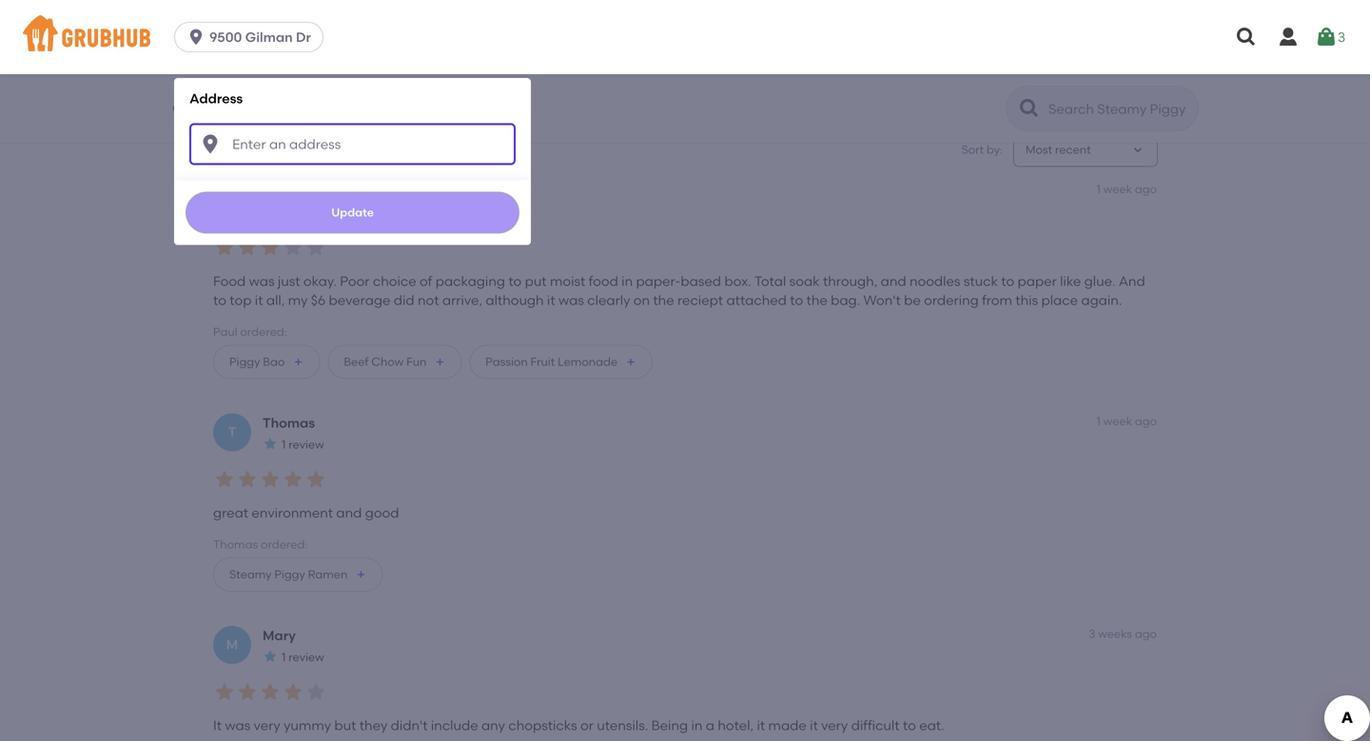 Task type: vqa. For each thing, say whether or not it's contained in the screenshot.
Proceed on the bottom right
no



Task type: locate. For each thing, give the bounding box(es) containing it.
0 horizontal spatial svg image
[[187, 28, 206, 47]]

although
[[486, 292, 544, 309]]

ordered: up steamy piggy ramen
[[261, 538, 308, 552]]

1 1 week ago from the top
[[1097, 182, 1158, 196]]

piggy left ramen
[[275, 568, 305, 581]]

based
[[681, 273, 722, 289]]

chow
[[372, 355, 404, 369]]

good
[[225, 49, 256, 62]]

1 horizontal spatial in
[[692, 718, 703, 734]]

1 horizontal spatial piggy
[[275, 568, 305, 581]]

ordered:
[[240, 325, 287, 339], [261, 538, 308, 552]]

0 horizontal spatial very
[[254, 718, 281, 734]]

gilman
[[245, 29, 293, 45]]

was up all,
[[249, 273, 275, 289]]

0 vertical spatial ago
[[1136, 182, 1158, 196]]

1 vertical spatial 1 review
[[282, 651, 324, 664]]

food
[[213, 273, 246, 289]]

on
[[315, 49, 331, 62]]

3 inside button
[[1339, 29, 1346, 45]]

svg image inside '3' button
[[1316, 26, 1339, 49]]

to down soak
[[790, 292, 804, 309]]

1 vertical spatial 1 week ago
[[1097, 414, 1158, 428]]

food
[[259, 49, 284, 62], [589, 273, 619, 289]]

1 horizontal spatial very
[[822, 718, 849, 734]]

through,
[[823, 273, 878, 289]]

0 horizontal spatial paul
[[213, 325, 238, 339]]

0 horizontal spatial and
[[336, 505, 362, 521]]

very left 'yummy'
[[254, 718, 281, 734]]

and left good
[[336, 505, 362, 521]]

0 vertical spatial in
[[622, 273, 633, 289]]

review up great environment and good
[[289, 438, 324, 452]]

very
[[254, 718, 281, 734], [822, 718, 849, 734]]

1 vertical spatial thomas
[[213, 538, 258, 552]]

1
[[1097, 182, 1101, 196], [1097, 414, 1101, 428], [282, 438, 286, 452], [282, 651, 286, 664]]

3 weeks ago
[[1089, 627, 1158, 641]]

yummy
[[284, 718, 331, 734]]

t
[[228, 424, 236, 440]]

was down the moist
[[559, 292, 584, 309]]

ordered: up piggy bao button
[[240, 325, 287, 339]]

thomas down great
[[213, 538, 258, 552]]

poor
[[340, 273, 370, 289]]

passion fruit lemonade
[[486, 355, 618, 369]]

1 horizontal spatial 3
[[1339, 29, 1346, 45]]

0 vertical spatial 1 review
[[282, 438, 324, 452]]

search icon image
[[1019, 97, 1042, 120]]

it left all,
[[255, 292, 263, 309]]

passion fruit lemonade button
[[470, 345, 653, 379]]

clearly
[[588, 292, 631, 309]]

hotel,
[[718, 718, 754, 734]]

0 vertical spatial paul
[[263, 183, 292, 199]]

0 horizontal spatial the
[[653, 292, 675, 309]]

0 vertical spatial review
[[289, 438, 324, 452]]

fruit
[[531, 355, 555, 369]]

0 vertical spatial piggy
[[229, 355, 260, 369]]

bag.
[[831, 292, 861, 309]]

glue.
[[1085, 273, 1116, 289]]

packaging
[[436, 273, 506, 289]]

0 horizontal spatial 3
[[1089, 627, 1096, 641]]

1 vertical spatial ago
[[1136, 414, 1158, 428]]

2 1 review from the top
[[282, 651, 324, 664]]

food down gilman
[[259, 49, 284, 62]]

svg image inside 9500 gilman dr 'button'
[[187, 28, 206, 47]]

plus icon image right bao
[[293, 356, 304, 368]]

1 ago from the top
[[1136, 182, 1158, 196]]

0 vertical spatial 3
[[1339, 29, 1346, 45]]

like
[[1061, 273, 1082, 289]]

on
[[634, 292, 650, 309]]

paul for paul
[[263, 183, 292, 199]]

the down soak
[[807, 292, 828, 309]]

1 week ago
[[1097, 182, 1158, 196], [1097, 414, 1158, 428]]

it was very yummy but they didn't include any chopsticks or utensils. being in a hotel, it made it very difficult to eat.
[[213, 718, 945, 734]]

they
[[360, 718, 388, 734]]

2 1 week ago from the top
[[1097, 414, 1158, 428]]

was for paul
[[249, 273, 275, 289]]

2 week from the top
[[1104, 414, 1133, 428]]

2 vertical spatial was
[[225, 718, 251, 734]]

1 horizontal spatial the
[[807, 292, 828, 309]]

plus icon image right fun
[[434, 356, 446, 368]]

1 review
[[282, 438, 324, 452], [282, 651, 324, 664]]

environment
[[252, 505, 333, 521]]

food up clearly
[[589, 273, 619, 289]]

was right it
[[225, 718, 251, 734]]

1 horizontal spatial and
[[881, 273, 907, 289]]

1 review from the top
[[289, 438, 324, 452]]

1 horizontal spatial thomas
[[263, 415, 315, 431]]

in left the 'a'
[[692, 718, 703, 734]]

be
[[905, 292, 921, 309]]

ago
[[1136, 182, 1158, 196], [1136, 414, 1158, 428], [1136, 627, 1158, 641]]

9500 gilman dr
[[210, 29, 311, 45]]

sort by:
[[962, 143, 1003, 157]]

0 horizontal spatial piggy
[[229, 355, 260, 369]]

3 ago from the top
[[1136, 627, 1158, 641]]

0 vertical spatial and
[[881, 273, 907, 289]]

1 review down mary
[[282, 651, 324, 664]]

1 review for thomas
[[282, 438, 324, 452]]

1 vertical spatial in
[[692, 718, 703, 734]]

1 vertical spatial paul
[[213, 325, 238, 339]]

1 vertical spatial review
[[289, 651, 324, 664]]

0 vertical spatial food
[[259, 49, 284, 62]]

plus icon image for steamy piggy ramen
[[355, 569, 367, 581]]

piggy
[[229, 355, 260, 369], [275, 568, 305, 581]]

1 week from the top
[[1104, 182, 1133, 196]]

box.
[[725, 273, 752, 289]]

to up from
[[1002, 273, 1015, 289]]

week
[[1104, 182, 1133, 196], [1104, 414, 1133, 428]]

0 vertical spatial week
[[1104, 182, 1133, 196]]

svg image
[[1236, 26, 1259, 49], [1316, 26, 1339, 49], [187, 28, 206, 47]]

ramen
[[308, 568, 348, 581]]

thomas for thomas
[[263, 415, 315, 431]]

didn't
[[391, 718, 428, 734]]

star icon image
[[213, 236, 236, 259], [236, 236, 259, 259], [259, 236, 282, 259], [282, 236, 305, 259], [305, 236, 328, 259], [263, 437, 278, 452], [213, 468, 236, 491], [236, 468, 259, 491], [259, 468, 282, 491], [282, 468, 305, 491], [305, 468, 328, 491], [263, 649, 278, 665], [213, 681, 236, 704], [236, 681, 259, 704], [259, 681, 282, 704], [282, 681, 305, 704], [305, 681, 328, 704]]

plus icon image
[[293, 356, 304, 368], [434, 356, 446, 368], [626, 356, 637, 368], [355, 569, 367, 581]]

paul up 'top'
[[263, 183, 292, 199]]

bao
[[263, 355, 285, 369]]

paul down top
[[213, 325, 238, 339]]

1 vertical spatial 3
[[1089, 627, 1096, 641]]

this
[[1016, 292, 1039, 309]]

to left eat.
[[903, 718, 917, 734]]

and up won't at the top right
[[881, 273, 907, 289]]

2 vertical spatial ago
[[1136, 627, 1158, 641]]

update button
[[186, 192, 520, 234]]

0 horizontal spatial thomas
[[213, 538, 258, 552]]

0 vertical spatial 1 week ago
[[1097, 182, 1158, 196]]

plus icon image right ramen
[[355, 569, 367, 581]]

delivery
[[315, 68, 358, 82]]

review down mary
[[289, 651, 324, 664]]

paul for paul ordered:
[[213, 325, 238, 339]]

0 horizontal spatial in
[[622, 273, 633, 289]]

0 vertical spatial was
[[249, 273, 275, 289]]

0 horizontal spatial food
[[259, 49, 284, 62]]

1 vertical spatial ordered:
[[261, 538, 308, 552]]

to left top
[[213, 292, 227, 309]]

the down paper-
[[653, 292, 675, 309]]

in
[[622, 273, 633, 289], [692, 718, 703, 734]]

1 horizontal spatial food
[[589, 273, 619, 289]]

not
[[418, 292, 439, 309]]

review
[[289, 438, 324, 452], [289, 651, 324, 664]]

plus icon image inside piggy bao button
[[293, 356, 304, 368]]

$6
[[311, 292, 326, 309]]

to
[[509, 273, 522, 289], [1002, 273, 1015, 289], [213, 292, 227, 309], [790, 292, 804, 309], [903, 718, 917, 734]]

place
[[1042, 292, 1079, 309]]

thomas right "t"
[[263, 415, 315, 431]]

good
[[365, 505, 399, 521]]

2 horizontal spatial svg image
[[1316, 26, 1339, 49]]

food was just okay.  poor choice of packaging to put moist food in paper-based box.  total soak through, and noodles stuck to paper like glue.  and to top it all, my $6 beverage did not arrive, although it was clearly on the reciept attached to the bag.  won't be ordering from this place again.
[[213, 273, 1146, 309]]

in up clearly
[[622, 273, 633, 289]]

Enter an address search field
[[190, 123, 516, 165]]

great environment and good
[[213, 505, 399, 521]]

1 review up great environment and good
[[282, 438, 324, 452]]

3
[[1339, 29, 1346, 45], [1089, 627, 1096, 641]]

plus icon image right lemonade
[[626, 356, 637, 368]]

categories
[[172, 100, 245, 116]]

piggy left bao
[[229, 355, 260, 369]]

0 vertical spatial ordered:
[[240, 325, 287, 339]]

very left "difficult"
[[822, 718, 849, 734]]

1 week ago for food was just okay.  poor choice of packaging to put moist food in paper-based box.  total soak through, and noodles stuck to paper like glue.  and to top it all, my $6 beverage did not arrive, although it was clearly on the reciept attached to the bag.  won't be ordering from this place again.
[[1097, 182, 1158, 196]]

correct order
[[405, 49, 448, 82]]

ordered: for was
[[240, 325, 287, 339]]

was
[[249, 273, 275, 289], [559, 292, 584, 309], [225, 718, 251, 734]]

9500
[[210, 29, 242, 45]]

1 horizontal spatial paul
[[263, 183, 292, 199]]

1 vertical spatial week
[[1104, 414, 1133, 428]]

any
[[482, 718, 506, 734]]

plus icon image inside passion fruit lemonade button
[[626, 356, 637, 368]]

utensils.
[[597, 718, 649, 734]]

plus icon image inside beef chow fun button
[[434, 356, 446, 368]]

stuck
[[964, 273, 999, 289]]

1 vertical spatial food
[[589, 273, 619, 289]]

1 1 review from the top
[[282, 438, 324, 452]]

2 review from the top
[[289, 651, 324, 664]]

plus icon image inside the steamy piggy ramen button
[[355, 569, 367, 581]]

0 vertical spatial thomas
[[263, 415, 315, 431]]



Task type: describe. For each thing, give the bounding box(es) containing it.
1 vertical spatial piggy
[[275, 568, 305, 581]]

3 button
[[1316, 20, 1346, 54]]

p
[[228, 192, 237, 208]]

paper-
[[636, 273, 681, 289]]

arrive,
[[443, 292, 483, 309]]

in inside food was just okay.  poor choice of packaging to put moist food in paper-based box.  total soak through, and noodles stuck to paper like glue.  and to top it all, my $6 beverage did not arrive, although it was clearly on the reciept attached to the bag.  won't be ordering from this place again.
[[622, 273, 633, 289]]

address
[[190, 90, 243, 107]]

svg image for 3
[[1316, 26, 1339, 49]]

and
[[1119, 273, 1146, 289]]

food inside 89 good food
[[259, 49, 284, 62]]

top
[[282, 206, 302, 220]]

a
[[706, 718, 715, 734]]

paul ordered:
[[213, 325, 287, 339]]

9500 gilman dr button
[[174, 22, 331, 52]]

3 for 3 weeks ago
[[1089, 627, 1096, 641]]

89
[[225, 28, 241, 44]]

piggy bao button
[[213, 345, 320, 379]]

week for great environment and good
[[1104, 414, 1133, 428]]

1 vertical spatial and
[[336, 505, 362, 521]]

of
[[420, 273, 433, 289]]

thomas ordered:
[[213, 538, 308, 552]]

ago for eat.
[[1136, 627, 1158, 641]]

svg image for 9500 gilman dr
[[187, 28, 206, 47]]

total
[[755, 273, 787, 289]]

1 review for mary
[[282, 651, 324, 664]]

reviewer
[[305, 206, 352, 220]]

to up the although
[[509, 273, 522, 289]]

88 on time delivery
[[315, 28, 359, 82]]

all,
[[266, 292, 285, 309]]

okay.
[[304, 273, 337, 289]]

again.
[[1082, 292, 1123, 309]]

fun
[[407, 355, 427, 369]]

m
[[226, 637, 238, 653]]

it right hotel,
[[757, 718, 766, 734]]

moist
[[550, 273, 586, 289]]

beef chow fun button
[[328, 345, 462, 379]]

correct
[[405, 49, 448, 62]]

paper
[[1018, 273, 1058, 289]]

88
[[315, 28, 331, 44]]

from
[[983, 292, 1013, 309]]

ordering
[[925, 292, 979, 309]]

beef
[[344, 355, 369, 369]]

plus icon image for beef chow fun
[[434, 356, 446, 368]]

weeks
[[1099, 627, 1133, 641]]

won't
[[864, 292, 901, 309]]

2 ago from the top
[[1136, 414, 1158, 428]]

3 for 3
[[1339, 29, 1346, 45]]

put
[[525, 273, 547, 289]]

ordered: for environment
[[261, 538, 308, 552]]

thomas for thomas ordered:
[[213, 538, 258, 552]]

2 very from the left
[[822, 718, 849, 734]]

being
[[652, 718, 688, 734]]

lemonade
[[558, 355, 618, 369]]

include
[[431, 718, 479, 734]]

beef chow fun
[[344, 355, 427, 369]]

attached
[[727, 292, 787, 309]]

just
[[278, 273, 300, 289]]

piggy bao
[[229, 355, 285, 369]]

order
[[405, 68, 435, 82]]

did
[[394, 292, 415, 309]]

ago for to
[[1136, 182, 1158, 196]]

and inside food was just okay.  poor choice of packaging to put moist food in paper-based box.  total soak through, and noodles stuck to paper like glue.  and to top it all, my $6 beverage did not arrive, although it was clearly on the reciept attached to the bag.  won't be ordering from this place again.
[[881, 273, 907, 289]]

update
[[332, 206, 374, 220]]

top reviewer
[[282, 206, 352, 220]]

food inside food was just okay.  poor choice of packaging to put moist food in paper-based box.  total soak through, and noodles stuck to paper like glue.  and to top it all, my $6 beverage did not arrive, although it was clearly on the reciept attached to the bag.  won't be ordering from this place again.
[[589, 273, 619, 289]]

eat.
[[920, 718, 945, 734]]

by:
[[987, 143, 1003, 157]]

steamy piggy ramen button
[[213, 558, 383, 592]]

steamy
[[229, 568, 272, 581]]

Search Steamy Piggy search field
[[1047, 100, 1193, 118]]

week for food was just okay.  poor choice of packaging to put moist food in paper-based box.  total soak through, and noodles stuck to paper like glue.  and to top it all, my $6 beverage did not arrive, although it was clearly on the reciept attached to the bag.  won't be ordering from this place again.
[[1104, 182, 1133, 196]]

or
[[581, 718, 594, 734]]

1 vertical spatial was
[[559, 292, 584, 309]]

choice
[[373, 273, 417, 289]]

1 week ago for great environment and good
[[1097, 414, 1158, 428]]

but
[[335, 718, 356, 734]]

passion
[[486, 355, 528, 369]]

2 the from the left
[[807, 292, 828, 309]]

chopsticks
[[509, 718, 578, 734]]

my
[[288, 292, 308, 309]]

difficult
[[852, 718, 900, 734]]

top
[[230, 292, 252, 309]]

beverage
[[329, 292, 391, 309]]

1 horizontal spatial svg image
[[1236, 26, 1259, 49]]

was for mary
[[225, 718, 251, 734]]

review for mary
[[289, 651, 324, 664]]

reciept
[[678, 292, 724, 309]]

89 good food
[[225, 28, 284, 62]]

steamy piggy ramen
[[229, 568, 348, 581]]

main navigation navigation
[[0, 0, 1371, 742]]

1 very from the left
[[254, 718, 281, 734]]

mary
[[263, 628, 296, 644]]

it
[[213, 718, 222, 734]]

it right made
[[810, 718, 819, 734]]

plus icon image for piggy bao
[[293, 356, 304, 368]]

time
[[334, 49, 359, 62]]

review for thomas
[[289, 438, 324, 452]]

plus icon image for passion fruit lemonade
[[626, 356, 637, 368]]

dr
[[296, 29, 311, 45]]

it down the moist
[[547, 292, 556, 309]]

1 the from the left
[[653, 292, 675, 309]]

sort
[[962, 143, 985, 157]]

categories button
[[171, 74, 246, 143]]

soak
[[790, 273, 820, 289]]

svg image
[[199, 133, 222, 156]]



